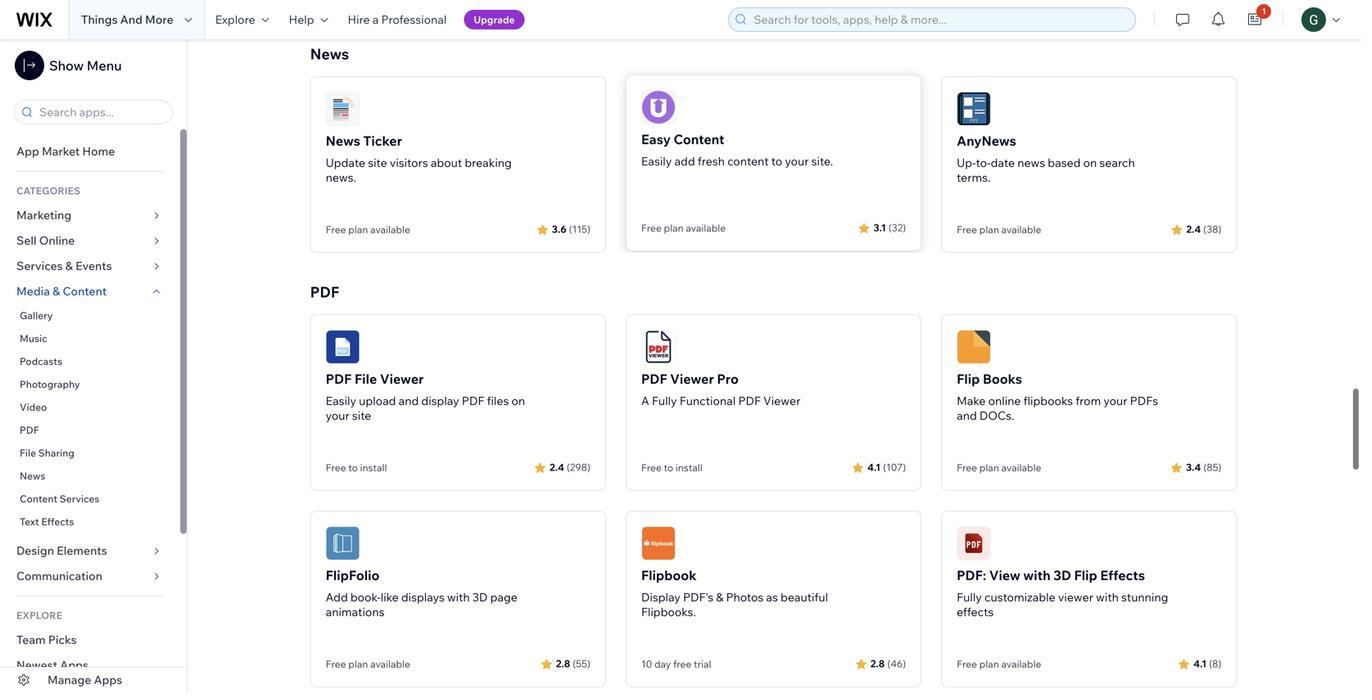 Task type: locate. For each thing, give the bounding box(es) containing it.
photography link
[[0, 374, 180, 397]]

app market home link
[[0, 139, 180, 165]]

your inside 'flip books make online flipbooks from your pdfs and docs.'
[[1104, 394, 1128, 408]]

flipfolio add book-like displays with 3d page animations
[[326, 568, 518, 620]]

1 horizontal spatial on
[[1084, 156, 1097, 170]]

and right upload
[[399, 394, 419, 408]]

available for flip books
[[1002, 462, 1042, 474]]

flipbook
[[641, 568, 697, 584]]

and inside 'flip books make online flipbooks from your pdfs and docs.'
[[957, 409, 977, 423]]

up-
[[957, 156, 976, 170]]

free plan available down effects
[[957, 659, 1042, 671]]

design
[[16, 544, 54, 558]]

1 vertical spatial site
[[352, 409, 371, 423]]

easy content easily add fresh content to your site.
[[641, 129, 833, 167]]

3.4
[[1186, 462, 1201, 474]]

1 horizontal spatial 3d
[[1054, 568, 1072, 584]]

free for pdf file viewer
[[326, 462, 346, 474]]

1 horizontal spatial content
[[63, 284, 107, 299]]

0 horizontal spatial install
[[360, 462, 387, 474]]

1 horizontal spatial flip
[[1075, 568, 1098, 584]]

1 horizontal spatial easily
[[641, 152, 672, 167]]

free plan available down docs.
[[957, 462, 1042, 474]]

your
[[785, 152, 809, 167], [1104, 394, 1128, 408], [326, 409, 350, 423]]

2 vertical spatial news
[[20, 470, 45, 483]]

text effects link
[[0, 511, 180, 534]]

effects inside pdf: view with 3d flip effects fully customizable viewer with stunning effects
[[1101, 568, 1145, 584]]

0 horizontal spatial content
[[20, 493, 57, 505]]

2 2.8 from the left
[[871, 658, 885, 671]]

1 vertical spatial flip
[[1075, 568, 1098, 584]]

1 vertical spatial 2.4
[[550, 462, 564, 474]]

file left sharing
[[20, 447, 36, 460]]

fully inside pdf viewer pro a fully functional pdf viewer
[[652, 394, 677, 408]]

0 horizontal spatial viewer
[[380, 371, 424, 388]]

update
[[326, 156, 365, 170]]

0 vertical spatial on
[[1084, 156, 1097, 170]]

1 vertical spatial and
[[957, 409, 977, 423]]

market
[[42, 144, 80, 159]]

plan down docs.
[[980, 462, 999, 474]]

show menu
[[49, 57, 122, 74]]

0 horizontal spatial flip
[[957, 371, 980, 388]]

0 vertical spatial &
[[65, 259, 73, 273]]

& right media
[[53, 284, 60, 299]]

2 horizontal spatial &
[[716, 591, 724, 605]]

3.6
[[552, 223, 567, 236]]

available down visitors
[[370, 224, 410, 236]]

easily
[[641, 152, 672, 167], [326, 394, 356, 408]]

site inside news ticker update site visitors about breaking news.
[[368, 156, 387, 170]]

with up "customizable"
[[1024, 568, 1051, 584]]

content up "fresh"
[[674, 129, 725, 146]]

your down the pdf file viewer logo
[[326, 409, 350, 423]]

2.4 for anynews
[[1187, 223, 1201, 236]]

easily inside easy content easily add fresh content to your site.
[[641, 152, 672, 167]]

to right content
[[772, 152, 783, 167]]

1 horizontal spatial file
[[355, 371, 377, 388]]

things
[[81, 12, 118, 27]]

2.8 (55)
[[556, 658, 591, 671]]

viewer right "functional"
[[764, 394, 801, 408]]

0 vertical spatial 2.4
[[1187, 223, 1201, 236]]

1 horizontal spatial &
[[65, 259, 73, 273]]

hire a professional link
[[338, 0, 457, 39]]

4.1 (8)
[[1194, 658, 1222, 671]]

1 horizontal spatial fully
[[957, 591, 982, 605]]

1 vertical spatial content
[[63, 284, 107, 299]]

0 horizontal spatial apps
[[60, 659, 88, 673]]

0 vertical spatial flip
[[957, 371, 980, 388]]

1 horizontal spatial your
[[785, 152, 809, 167]]

1 vertical spatial easily
[[326, 394, 356, 408]]

news ticker logo image
[[326, 92, 360, 126]]

2.8
[[556, 658, 570, 671], [871, 658, 885, 671]]

0 vertical spatial services
[[16, 259, 63, 273]]

make
[[957, 394, 986, 408]]

viewer up upload
[[380, 371, 424, 388]]

and down make
[[957, 409, 977, 423]]

3d inside the flipfolio add book-like displays with 3d page animations
[[473, 591, 488, 605]]

easily left upload
[[326, 394, 356, 408]]

functional
[[680, 394, 736, 408]]

free plan available for anynews
[[957, 224, 1042, 236]]

on
[[1084, 156, 1097, 170], [512, 394, 525, 408]]

file
[[355, 371, 377, 388], [20, 447, 36, 460]]

plan down 'terms.' on the top of page
[[980, 224, 999, 236]]

0 vertical spatial 3d
[[1054, 568, 1072, 584]]

0 horizontal spatial fully
[[652, 394, 677, 408]]

2.8 for flipbook
[[871, 658, 885, 671]]

2 install from the left
[[676, 462, 703, 474]]

0 horizontal spatial 2.4
[[550, 462, 564, 474]]

free plan available for news ticker
[[326, 224, 410, 236]]

0 horizontal spatial with
[[447, 591, 470, 605]]

free plan available for pdf: view with 3d flip effects
[[957, 659, 1042, 671]]

0 horizontal spatial and
[[399, 394, 419, 408]]

2.8 left (46)
[[871, 658, 885, 671]]

pdf viewer pro a fully functional pdf viewer
[[641, 371, 801, 408]]

2.4 for pdf file viewer
[[550, 462, 564, 474]]

0 horizontal spatial to
[[348, 462, 358, 474]]

viewer inside pdf file viewer easily upload and display pdf files on your site
[[380, 371, 424, 388]]

1 vertical spatial &
[[53, 284, 60, 299]]

marketing link
[[0, 203, 180, 229]]

on right based
[[1084, 156, 1097, 170]]

4.1 left (107)
[[868, 462, 881, 474]]

site inside pdf file viewer easily upload and display pdf files on your site
[[352, 409, 371, 423]]

and inside pdf file viewer easily upload and display pdf files on your site
[[399, 394, 419, 408]]

& right pdf's
[[716, 591, 724, 605]]

0 horizontal spatial on
[[512, 394, 525, 408]]

content inside easy content easily add fresh content to your site.
[[674, 129, 725, 146]]

1 horizontal spatial free to install
[[641, 462, 703, 474]]

file up upload
[[355, 371, 377, 388]]

1 horizontal spatial install
[[676, 462, 703, 474]]

available down "fresh"
[[686, 220, 726, 233]]

pdf inside the sidebar element
[[20, 424, 39, 437]]

free down make
[[957, 462, 977, 474]]

2.4 left (38) at top
[[1187, 223, 1201, 236]]

site down upload
[[352, 409, 371, 423]]

1 vertical spatial 4.1
[[1194, 658, 1207, 671]]

content down services & events 'link'
[[63, 284, 107, 299]]

free down effects
[[957, 659, 977, 671]]

1 horizontal spatial to
[[664, 462, 673, 474]]

free for anynews
[[957, 224, 977, 236]]

flip up make
[[957, 371, 980, 388]]

trial
[[694, 659, 712, 671]]

pdf down video
[[20, 424, 39, 437]]

page
[[490, 591, 518, 605]]

0 vertical spatial fully
[[652, 394, 677, 408]]

0 horizontal spatial easily
[[326, 394, 356, 408]]

search
[[1100, 156, 1135, 170]]

1 vertical spatial apps
[[94, 673, 122, 688]]

news down the file sharing
[[20, 470, 45, 483]]

available down news
[[1002, 224, 1042, 236]]

1 vertical spatial your
[[1104, 394, 1128, 408]]

1 horizontal spatial apps
[[94, 673, 122, 688]]

0 horizontal spatial your
[[326, 409, 350, 423]]

flipbooks.
[[641, 605, 696, 620]]

professional
[[381, 12, 447, 27]]

and
[[399, 394, 419, 408], [957, 409, 977, 423]]

0 vertical spatial site
[[368, 156, 387, 170]]

apps right manage
[[94, 673, 122, 688]]

(107)
[[883, 462, 906, 474]]

2.8 left (55)
[[556, 658, 570, 671]]

0 horizontal spatial effects
[[41, 516, 74, 528]]

photography
[[20, 379, 80, 391]]

1 vertical spatial fully
[[957, 591, 982, 605]]

pro
[[717, 371, 739, 388]]

1 vertical spatial effects
[[1101, 568, 1145, 584]]

help button
[[279, 0, 338, 39]]

viewer
[[380, 371, 424, 388], [670, 371, 714, 388], [764, 394, 801, 408]]

effects down "content services"
[[41, 516, 74, 528]]

1 horizontal spatial 2.4
[[1187, 223, 1201, 236]]

free for pdf viewer pro
[[641, 462, 662, 474]]

site down "ticker" at the left top of the page
[[368, 156, 387, 170]]

services down sell online
[[16, 259, 63, 273]]

with right displays
[[447, 591, 470, 605]]

free up flipfolio logo
[[326, 462, 346, 474]]

pdf up a
[[641, 371, 667, 388]]

your left site. in the right of the page
[[785, 152, 809, 167]]

0 vertical spatial easily
[[641, 152, 672, 167]]

communication link
[[0, 564, 180, 590]]

flip inside 'flip books make online flipbooks from your pdfs and docs.'
[[957, 371, 980, 388]]

free to install
[[326, 462, 387, 474], [641, 462, 703, 474]]

3d up viewer
[[1054, 568, 1072, 584]]

2.4 (38)
[[1187, 223, 1222, 236]]

flip
[[957, 371, 980, 388], [1075, 568, 1098, 584]]

from
[[1076, 394, 1101, 408]]

file sharing
[[20, 447, 74, 460]]

2 vertical spatial your
[[326, 409, 350, 423]]

plan for flip books
[[980, 462, 999, 474]]

free for flip books
[[957, 462, 977, 474]]

2 vertical spatial content
[[20, 493, 57, 505]]

2 horizontal spatial your
[[1104, 394, 1128, 408]]

content
[[674, 129, 725, 146], [63, 284, 107, 299], [20, 493, 57, 505]]

on inside anynews up-to-date news based on search terms.
[[1084, 156, 1097, 170]]

install down "functional"
[[676, 462, 703, 474]]

available down "customizable"
[[1002, 659, 1042, 671]]

install down upload
[[360, 462, 387, 474]]

help
[[289, 12, 314, 27]]

available down animations
[[370, 659, 410, 671]]

Search for tools, apps, help & more... field
[[749, 8, 1131, 31]]

free down animations
[[326, 659, 346, 671]]

news inside the sidebar element
[[20, 470, 45, 483]]

0 horizontal spatial &
[[53, 284, 60, 299]]

app
[[16, 144, 39, 159]]

plan for news ticker
[[348, 224, 368, 236]]

0 vertical spatial and
[[399, 394, 419, 408]]

0 vertical spatial your
[[785, 152, 809, 167]]

file inside the sidebar element
[[20, 447, 36, 460]]

free to install down a
[[641, 462, 703, 474]]

free
[[641, 220, 662, 233], [326, 224, 346, 236], [957, 224, 977, 236], [326, 462, 346, 474], [641, 462, 662, 474], [957, 462, 977, 474], [326, 659, 346, 671], [957, 659, 977, 671]]

4.1 left (8)
[[1194, 658, 1207, 671]]

content inside content services link
[[20, 493, 57, 505]]

2 horizontal spatial content
[[674, 129, 725, 146]]

plan down effects
[[980, 659, 999, 671]]

to up flipbook logo
[[664, 462, 673, 474]]

1 button
[[1237, 0, 1273, 39]]

free plan available for flipfolio
[[326, 659, 410, 671]]

free plan available down 'terms.' on the top of page
[[957, 224, 1042, 236]]

0 horizontal spatial 4.1
[[868, 462, 881, 474]]

effects up "stunning" at the right
[[1101, 568, 1145, 584]]

news down help button
[[310, 45, 349, 63]]

0 vertical spatial file
[[355, 371, 377, 388]]

available down docs.
[[1002, 462, 1042, 474]]

1 vertical spatial on
[[512, 394, 525, 408]]

upgrade
[[474, 14, 515, 26]]

& inside 'link'
[[65, 259, 73, 273]]

easily down easy
[[641, 152, 672, 167]]

1 horizontal spatial effects
[[1101, 568, 1145, 584]]

0 horizontal spatial 2.8
[[556, 658, 570, 671]]

on right files
[[512, 394, 525, 408]]

1 horizontal spatial and
[[957, 409, 977, 423]]

2 horizontal spatial to
[[772, 152, 783, 167]]

a
[[373, 12, 379, 27]]

free down 'terms.' on the top of page
[[957, 224, 977, 236]]

free to install for viewer
[[641, 462, 703, 474]]

to
[[772, 152, 783, 167], [348, 462, 358, 474], [664, 462, 673, 474]]

2.4 (298)
[[550, 462, 591, 474]]

manage
[[48, 673, 91, 688]]

0 horizontal spatial file
[[20, 447, 36, 460]]

free plan available
[[641, 220, 726, 233], [326, 224, 410, 236], [957, 224, 1042, 236], [957, 462, 1042, 474], [326, 659, 410, 671], [957, 659, 1042, 671]]

1 vertical spatial file
[[20, 447, 36, 460]]

free down news.
[[326, 224, 346, 236]]

(55)
[[573, 658, 591, 671]]

0 vertical spatial effects
[[41, 516, 74, 528]]

free plan available down animations
[[326, 659, 410, 671]]

0 vertical spatial apps
[[60, 659, 88, 673]]

0 horizontal spatial 3d
[[473, 591, 488, 605]]

0 horizontal spatial free to install
[[326, 462, 387, 474]]

1 horizontal spatial 2.8
[[871, 658, 885, 671]]

Search apps... field
[[34, 101, 167, 124]]

& left events
[[65, 259, 73, 273]]

2.4 left (298)
[[550, 462, 564, 474]]

2 vertical spatial &
[[716, 591, 724, 605]]

free to install down upload
[[326, 462, 387, 474]]

hire
[[348, 12, 370, 27]]

available for pdf: view with 3d flip effects
[[1002, 659, 1042, 671]]

free plan available down news.
[[326, 224, 410, 236]]

events
[[75, 259, 112, 273]]

free down a
[[641, 462, 662, 474]]

plan
[[664, 220, 684, 233], [348, 224, 368, 236], [980, 224, 999, 236], [980, 462, 999, 474], [348, 659, 368, 671], [980, 659, 999, 671]]

1 2.8 from the left
[[556, 658, 570, 671]]

hire a professional
[[348, 12, 447, 27]]

3d left page
[[473, 591, 488, 605]]

fully up effects
[[957, 591, 982, 605]]

services down news link
[[60, 493, 99, 505]]

1 free to install from the left
[[326, 462, 387, 474]]

1 horizontal spatial 4.1
[[1194, 658, 1207, 671]]

to up flipfolio logo
[[348, 462, 358, 474]]

3.4 (85)
[[1186, 462, 1222, 474]]

10
[[641, 659, 652, 671]]

0 vertical spatial 4.1
[[868, 462, 881, 474]]

plan down animations
[[348, 659, 368, 671]]

flipfolio logo image
[[326, 527, 360, 561]]

2 horizontal spatial with
[[1096, 591, 1119, 605]]

fully right a
[[652, 394, 677, 408]]

viewer up "functional"
[[670, 371, 714, 388]]

available for flipfolio
[[370, 659, 410, 671]]

flip books make online flipbooks from your pdfs and docs.
[[957, 371, 1159, 423]]

news up update
[[326, 133, 360, 149]]

1 vertical spatial 3d
[[473, 591, 488, 605]]

plan down news.
[[348, 224, 368, 236]]

2 free to install from the left
[[641, 462, 703, 474]]

1 vertical spatial services
[[60, 493, 99, 505]]

news
[[310, 45, 349, 63], [326, 133, 360, 149], [20, 470, 45, 483]]

viewer
[[1058, 591, 1094, 605]]

3d
[[1054, 568, 1072, 584], [473, 591, 488, 605]]

content up text effects
[[20, 493, 57, 505]]

services & events
[[16, 259, 112, 273]]

with right viewer
[[1096, 591, 1119, 605]]

beautiful
[[781, 591, 828, 605]]

your right from
[[1104, 394, 1128, 408]]

1 vertical spatial news
[[326, 133, 360, 149]]

& inside flipbook display pdf's & photos as beautiful flipbooks.
[[716, 591, 724, 605]]

apps
[[60, 659, 88, 673], [94, 673, 122, 688]]

flip books logo image
[[957, 330, 991, 365]]

flip up viewer
[[1075, 568, 1098, 584]]

site.
[[812, 152, 833, 167]]

apps up manage
[[60, 659, 88, 673]]

content services link
[[0, 488, 180, 511]]

4.1
[[868, 462, 881, 474], [1194, 658, 1207, 671]]

3.6 (115)
[[552, 223, 591, 236]]

pdf
[[310, 283, 339, 301], [326, 371, 352, 388], [641, 371, 667, 388], [462, 394, 484, 408], [738, 394, 761, 408], [20, 424, 39, 437]]

1 install from the left
[[360, 462, 387, 474]]

0 vertical spatial content
[[674, 129, 725, 146]]



Task type: describe. For each thing, give the bounding box(es) containing it.
stunning
[[1122, 591, 1169, 605]]

news
[[1018, 156, 1046, 170]]

services & events link
[[0, 254, 180, 279]]

(85)
[[1204, 462, 1222, 474]]

apps for newest apps
[[60, 659, 88, 673]]

apps for manage apps
[[94, 673, 122, 688]]

team
[[16, 633, 46, 648]]

books
[[983, 371, 1023, 388]]

& for media
[[53, 284, 60, 299]]

team picks
[[16, 633, 77, 648]]

(298)
[[567, 462, 591, 474]]

news link
[[0, 465, 180, 488]]

available for news ticker
[[370, 224, 410, 236]]

4.1 (107)
[[868, 462, 906, 474]]

4.1 for effects
[[1194, 658, 1207, 671]]

2 horizontal spatial viewer
[[764, 394, 801, 408]]

upgrade button
[[464, 10, 525, 29]]

book-
[[351, 591, 381, 605]]

3d inside pdf: view with 3d flip effects fully customizable viewer with stunning effects
[[1054, 568, 1072, 584]]

available for anynews
[[1002, 224, 1042, 236]]

flipbook display pdf's & photos as beautiful flipbooks.
[[641, 568, 828, 620]]

plan for anynews
[[980, 224, 999, 236]]

team picks link
[[0, 628, 180, 654]]

easy
[[641, 129, 671, 146]]

file sharing link
[[0, 442, 180, 465]]

flipbook logo image
[[641, 527, 676, 561]]

newest
[[16, 659, 57, 673]]

2.8 for flipfolio
[[556, 658, 570, 671]]

to-
[[976, 156, 991, 170]]

display
[[641, 591, 681, 605]]

content inside media & content link
[[63, 284, 107, 299]]

pdf file viewer logo image
[[326, 330, 360, 365]]

as
[[766, 591, 778, 605]]

manage apps
[[48, 673, 122, 688]]

pdf's
[[683, 591, 714, 605]]

to inside easy content easily add fresh content to your site.
[[772, 152, 783, 167]]

(38)
[[1204, 223, 1222, 236]]

sell online
[[16, 233, 75, 248]]

flipbooks
[[1024, 394, 1073, 408]]

categories
[[16, 185, 80, 197]]

pdf viewer pro logo image
[[641, 330, 676, 365]]

visitors
[[390, 156, 428, 170]]

your inside easy content easily add fresh content to your site.
[[785, 152, 809, 167]]

free to install for file
[[326, 462, 387, 474]]

files
[[487, 394, 509, 408]]

install for viewer
[[676, 462, 703, 474]]

your inside pdf file viewer easily upload and display pdf files on your site
[[326, 409, 350, 423]]

(46)
[[888, 658, 906, 671]]

add
[[675, 152, 695, 167]]

marketing
[[16, 208, 71, 222]]

app market home
[[16, 144, 115, 159]]

plan for flipfolio
[[348, 659, 368, 671]]

free right (115)
[[641, 220, 662, 233]]

things and more
[[81, 12, 173, 27]]

free for flipfolio
[[326, 659, 346, 671]]

anynews
[[957, 133, 1017, 149]]

customizable
[[985, 591, 1056, 605]]

newest apps link
[[0, 654, 180, 679]]

show
[[49, 57, 84, 74]]

more
[[145, 12, 173, 27]]

text
[[20, 516, 39, 528]]

4.1 for functional
[[868, 462, 881, 474]]

upload
[[359, 394, 396, 408]]

sharing
[[38, 447, 74, 460]]

content
[[728, 152, 769, 167]]

anynews up-to-date news based on search terms.
[[957, 133, 1135, 185]]

plan down add
[[664, 220, 684, 233]]

on inside pdf file viewer easily upload and display pdf files on your site
[[512, 394, 525, 408]]

free for pdf: view with 3d flip effects
[[957, 659, 977, 671]]

gallery link
[[0, 305, 180, 328]]

video link
[[0, 397, 180, 419]]

1 horizontal spatial viewer
[[670, 371, 714, 388]]

music
[[20, 333, 47, 345]]

easy content logo image
[[641, 88, 676, 123]]

docs.
[[980, 409, 1015, 423]]

show menu button
[[15, 51, 122, 80]]

to for pdf viewer pro
[[664, 462, 673, 474]]

animations
[[326, 605, 385, 620]]

effects
[[957, 605, 994, 620]]

pdf file viewer easily upload and display pdf files on your site
[[326, 371, 525, 423]]

manage apps link
[[0, 669, 187, 694]]

pdfs
[[1130, 394, 1159, 408]]

easily inside pdf file viewer easily upload and display pdf files on your site
[[326, 394, 356, 408]]

sidebar element
[[0, 39, 188, 694]]

news.
[[326, 170, 356, 185]]

text effects
[[20, 516, 74, 528]]

pdf down the pdf file viewer logo
[[326, 371, 352, 388]]

plan for pdf: view with 3d flip effects
[[980, 659, 999, 671]]

flip inside pdf: view with 3d flip effects fully customizable viewer with stunning effects
[[1075, 568, 1098, 584]]

free plan available for flip books
[[957, 462, 1042, 474]]

displays
[[401, 591, 445, 605]]

file inside pdf file viewer easily upload and display pdf files on your site
[[355, 371, 377, 388]]

pdf:
[[957, 568, 987, 584]]

effects inside the text effects link
[[41, 516, 74, 528]]

10 day free trial
[[641, 659, 712, 671]]

content services
[[20, 493, 99, 505]]

pdf link
[[0, 419, 180, 442]]

podcasts link
[[0, 351, 180, 374]]

video
[[20, 401, 47, 414]]

2.8 (46)
[[871, 658, 906, 671]]

pdf down pro
[[738, 394, 761, 408]]

1
[[1262, 6, 1266, 16]]

flipfolio
[[326, 568, 380, 584]]

explore
[[215, 12, 255, 27]]

with inside the flipfolio add book-like displays with 3d page animations
[[447, 591, 470, 605]]

pdf up the pdf file viewer logo
[[310, 283, 339, 301]]

communication
[[16, 569, 105, 584]]

& for services
[[65, 259, 73, 273]]

3.1 (32)
[[874, 220, 906, 232]]

3.1
[[874, 220, 886, 232]]

design elements link
[[0, 539, 180, 564]]

photos
[[726, 591, 764, 605]]

to for pdf file viewer
[[348, 462, 358, 474]]

date
[[991, 156, 1015, 170]]

free for news ticker
[[326, 224, 346, 236]]

free
[[673, 659, 692, 671]]

1 horizontal spatial with
[[1024, 568, 1051, 584]]

online
[[989, 394, 1021, 408]]

pdf: view with 3d flip effects logo image
[[957, 527, 991, 561]]

0 vertical spatial news
[[310, 45, 349, 63]]

install for file
[[360, 462, 387, 474]]

news inside news ticker update site visitors about breaking news.
[[326, 133, 360, 149]]

based
[[1048, 156, 1081, 170]]

anynews logo image
[[957, 92, 991, 126]]

view
[[990, 568, 1021, 584]]

fully inside pdf: view with 3d flip effects fully customizable viewer with stunning effects
[[957, 591, 982, 605]]

services inside 'link'
[[16, 259, 63, 273]]

ticker
[[363, 133, 402, 149]]

free plan available down add
[[641, 220, 726, 233]]

elements
[[57, 544, 107, 558]]

media
[[16, 284, 50, 299]]

pdf left files
[[462, 394, 484, 408]]

gallery
[[20, 310, 53, 322]]

(115)
[[569, 223, 591, 236]]



Task type: vqa. For each thing, say whether or not it's contained in the screenshot.


